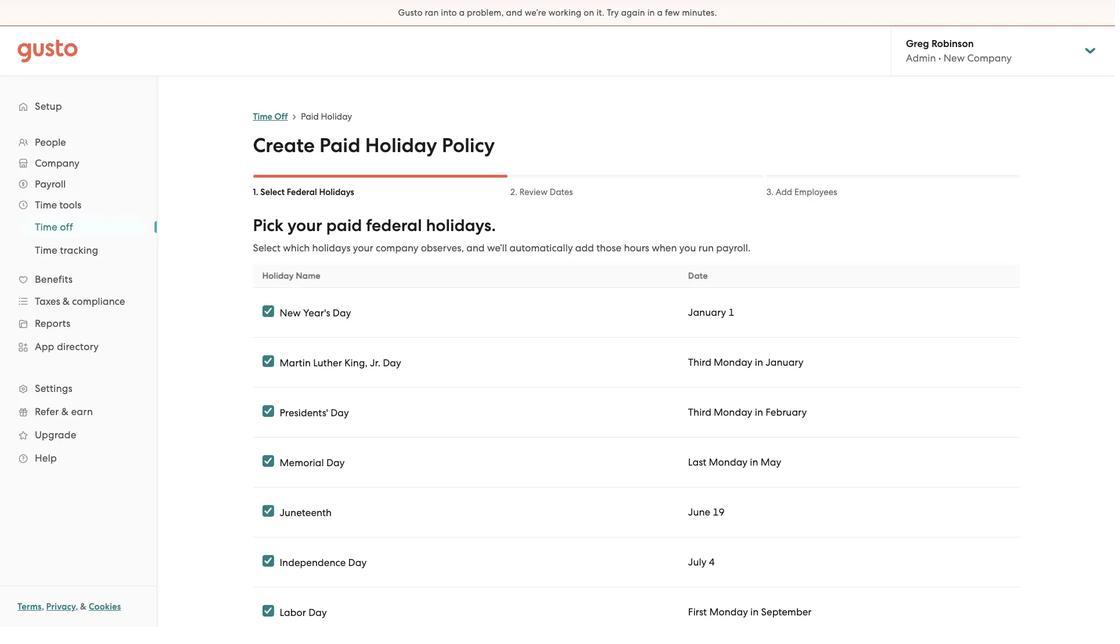 Task type: locate. For each thing, give the bounding box(es) containing it.
1 , from the left
[[42, 602, 44, 612]]

1 vertical spatial january
[[766, 357, 804, 368]]

0 horizontal spatial a
[[459, 8, 465, 18]]

0 vertical spatial new
[[944, 52, 965, 64]]

review
[[520, 187, 548, 198]]

in for third monday in january
[[755, 357, 763, 368]]

& left cookies
[[80, 602, 87, 612]]

and left we'll at the top left of the page
[[467, 242, 485, 254]]

automatically
[[510, 242, 573, 254]]

greg
[[906, 38, 929, 50]]

0 horizontal spatial and
[[467, 242, 485, 254]]

tools
[[59, 199, 81, 211]]

third
[[688, 357, 712, 368], [688, 407, 712, 418]]

1 horizontal spatial new
[[944, 52, 965, 64]]

in up third monday in february
[[755, 357, 763, 368]]

1 horizontal spatial and
[[506, 8, 523, 18]]

time left off
[[253, 112, 272, 122]]

company
[[968, 52, 1012, 64], [35, 157, 79, 169]]

1 vertical spatial third
[[688, 407, 712, 418]]

january up february on the bottom right of the page
[[766, 357, 804, 368]]

a right into
[[459, 8, 465, 18]]

1 horizontal spatial a
[[657, 8, 663, 18]]

list
[[0, 132, 157, 470], [0, 216, 157, 262]]

january
[[688, 307, 726, 318], [766, 357, 804, 368]]

,
[[42, 602, 44, 612], [76, 602, 78, 612]]

4
[[709, 557, 715, 568]]

January 1 checkbox
[[262, 306, 274, 317]]

time off link
[[21, 217, 145, 238]]

your up which
[[288, 216, 322, 236]]

app directory link
[[12, 336, 145, 357]]

monday up last monday in may
[[714, 407, 753, 418]]

september
[[761, 607, 812, 618]]

time inside dropdown button
[[35, 199, 57, 211]]

0 horizontal spatial paid
[[301, 112, 319, 122]]

third up last
[[688, 407, 712, 418]]

1 vertical spatial your
[[353, 242, 373, 254]]

date
[[688, 271, 708, 281]]

year's
[[303, 307, 330, 319]]

select down pick
[[253, 242, 281, 254]]

your down pick your paid federal holidays.
[[353, 242, 373, 254]]

1 horizontal spatial holiday
[[321, 112, 352, 122]]

time down payroll
[[35, 199, 57, 211]]

app directory
[[35, 341, 99, 353]]

19
[[713, 507, 725, 518]]

Third Monday in January checkbox
[[262, 356, 274, 367]]

1 horizontal spatial paid
[[320, 134, 361, 157]]

1 vertical spatial holiday
[[365, 134, 437, 157]]

0 horizontal spatial holiday
[[262, 271, 294, 281]]

in left may
[[750, 457, 759, 468]]

0 vertical spatial january
[[688, 307, 726, 318]]

luther
[[313, 357, 342, 369]]

select for select which holidays your company observes, and we'll automatically add those hours when you run payroll.
[[253, 242, 281, 254]]

settings link
[[12, 378, 145, 399]]

2 horizontal spatial holiday
[[365, 134, 437, 157]]

1
[[729, 307, 735, 318]]

select for select federal holidays
[[260, 187, 285, 198]]

2 list from the top
[[0, 216, 157, 262]]

in left february on the bottom right of the page
[[755, 407, 763, 418]]

martin
[[280, 357, 311, 369]]

1 horizontal spatial your
[[353, 242, 373, 254]]

presidents' day
[[280, 407, 349, 419]]

company
[[376, 242, 419, 254]]

memorial
[[280, 457, 324, 469]]

cookies
[[89, 602, 121, 612]]

0 horizontal spatial ,
[[42, 602, 44, 612]]

taxes & compliance
[[35, 296, 125, 307]]

1 vertical spatial &
[[61, 406, 69, 418]]

time left off at the left
[[35, 221, 57, 233]]

and left we're
[[506, 8, 523, 18]]

monday down the 1
[[714, 357, 753, 368]]

0 vertical spatial &
[[63, 296, 70, 307]]

0 horizontal spatial new
[[280, 307, 301, 319]]

day right year's
[[333, 307, 351, 319]]

company down robinson
[[968, 52, 1012, 64]]

minutes.
[[682, 8, 717, 18]]

1 horizontal spatial ,
[[76, 602, 78, 612]]

time tracking
[[35, 245, 98, 256]]

1 vertical spatial select
[[253, 242, 281, 254]]

holiday
[[321, 112, 352, 122], [365, 134, 437, 157], [262, 271, 294, 281]]

paid holiday
[[301, 112, 352, 122]]

1 vertical spatial company
[[35, 157, 79, 169]]

time
[[253, 112, 272, 122], [35, 199, 57, 211], [35, 221, 57, 233], [35, 245, 57, 256]]

terms link
[[17, 602, 42, 612]]

0 vertical spatial third
[[688, 357, 712, 368]]

on
[[584, 8, 594, 18]]

0 vertical spatial and
[[506, 8, 523, 18]]

select left federal
[[260, 187, 285, 198]]

day for memorial day
[[326, 457, 345, 469]]

third down the january 1
[[688, 357, 712, 368]]

& left earn
[[61, 406, 69, 418]]

policy
[[442, 134, 495, 157]]

0 vertical spatial select
[[260, 187, 285, 198]]

Third Monday in February checkbox
[[262, 406, 274, 417]]

time off
[[35, 221, 73, 233]]

a left few
[[657, 8, 663, 18]]

monday right last
[[709, 457, 748, 468]]

monday for february
[[714, 407, 753, 418]]

in left september
[[751, 607, 759, 618]]

, left the cookies button
[[76, 602, 78, 612]]

february
[[766, 407, 807, 418]]

0 horizontal spatial company
[[35, 157, 79, 169]]

privacy link
[[46, 602, 76, 612]]

day right memorial
[[326, 457, 345, 469]]

first monday in september
[[688, 607, 812, 618]]

2 third from the top
[[688, 407, 712, 418]]

taxes & compliance button
[[12, 291, 145, 312]]

time tools
[[35, 199, 81, 211]]

& right taxes
[[63, 296, 70, 307]]

Last Monday in May checkbox
[[262, 455, 274, 467]]

first
[[688, 607, 707, 618]]

1 vertical spatial new
[[280, 307, 301, 319]]

company down people
[[35, 157, 79, 169]]

time for time tools
[[35, 199, 57, 211]]

jr.
[[370, 357, 380, 369]]

time tools button
[[12, 195, 145, 216]]

2 vertical spatial holiday
[[262, 271, 294, 281]]

0 vertical spatial paid
[[301, 112, 319, 122]]

paid down paid holiday
[[320, 134, 361, 157]]

earn
[[71, 406, 93, 418]]

greg robinson admin • new company
[[906, 38, 1012, 64]]

& for compliance
[[63, 296, 70, 307]]

in for last monday in may
[[750, 457, 759, 468]]

0 horizontal spatial january
[[688, 307, 726, 318]]

paid
[[301, 112, 319, 122], [320, 134, 361, 157]]

monday for january
[[714, 357, 753, 368]]

0 horizontal spatial your
[[288, 216, 322, 236]]

, left privacy link
[[42, 602, 44, 612]]

new right january 1 option on the left
[[280, 307, 301, 319]]

1 horizontal spatial january
[[766, 357, 804, 368]]

in for third monday in february
[[755, 407, 763, 418]]

& inside "dropdown button"
[[63, 296, 70, 307]]

monday right first
[[710, 607, 748, 618]]

1 list from the top
[[0, 132, 157, 470]]

company inside greg robinson admin • new company
[[968, 52, 1012, 64]]

& for earn
[[61, 406, 69, 418]]

day right presidents'
[[331, 407, 349, 419]]

monday
[[714, 357, 753, 368], [714, 407, 753, 418], [709, 457, 748, 468], [710, 607, 748, 618]]

january left the 1
[[688, 307, 726, 318]]

1 horizontal spatial company
[[968, 52, 1012, 64]]

third for third monday in january
[[688, 357, 712, 368]]

people
[[35, 137, 66, 148]]

reports
[[35, 318, 71, 329]]

benefits link
[[12, 269, 145, 290]]

1 vertical spatial and
[[467, 242, 485, 254]]

create paid holiday policy
[[253, 134, 495, 157]]

list containing people
[[0, 132, 157, 470]]

0 vertical spatial company
[[968, 52, 1012, 64]]

new
[[944, 52, 965, 64], [280, 307, 301, 319]]

day right independence
[[348, 557, 367, 568]]

and
[[506, 8, 523, 18], [467, 242, 485, 254]]

setup
[[35, 101, 62, 112]]

day right labor
[[309, 607, 327, 618]]

january 1
[[688, 307, 735, 318]]

&
[[63, 296, 70, 307], [61, 406, 69, 418], [80, 602, 87, 612]]

paid right off
[[301, 112, 319, 122]]

new down robinson
[[944, 52, 965, 64]]

2 , from the left
[[76, 602, 78, 612]]

which
[[283, 242, 310, 254]]

1 third from the top
[[688, 357, 712, 368]]

holidays
[[312, 242, 351, 254]]

may
[[761, 457, 782, 468]]

time down time off
[[35, 245, 57, 256]]

day for labor day
[[309, 607, 327, 618]]

last monday in may
[[688, 457, 782, 468]]

select which holidays your company observes, and we'll automatically add those hours when you run payroll.
[[253, 242, 751, 254]]



Task type: vqa. For each thing, say whether or not it's contained in the screenshot.
for inside R&D TAX APP AUTOMATES AND STREAMLINES R&D TAX CREDIT CLAIMS LEADING TO LARGER RETURNS FOR LESS TIME AND AUDIT RISK.
no



Task type: describe. For each thing, give the bounding box(es) containing it.
help
[[35, 453, 57, 464]]

july 4
[[688, 557, 715, 568]]

July 4 checkbox
[[262, 555, 274, 567]]

select federal holidays
[[260, 187, 354, 198]]

home image
[[17, 39, 78, 62]]

settings
[[35, 383, 73, 394]]

monday for may
[[709, 457, 748, 468]]

1 a from the left
[[459, 8, 465, 18]]

presidents'
[[280, 407, 328, 419]]

taxes
[[35, 296, 60, 307]]

new inside greg robinson admin • new company
[[944, 52, 965, 64]]

gusto ran into a problem, and we're working on it. try again in a few minutes.
[[398, 8, 717, 18]]

independence
[[280, 557, 346, 568]]

new year's day
[[280, 307, 351, 319]]

you
[[680, 242, 696, 254]]

in right again
[[648, 8, 655, 18]]

in for first monday in september
[[751, 607, 759, 618]]

people button
[[12, 132, 145, 153]]

terms , privacy , & cookies
[[17, 602, 121, 612]]

benefits
[[35, 274, 73, 285]]

paid
[[326, 216, 362, 236]]

off
[[60, 221, 73, 233]]

martin luther king, jr. day
[[280, 357, 401, 369]]

day for presidents' day
[[331, 407, 349, 419]]

First Monday in September checkbox
[[262, 605, 274, 617]]

employees
[[795, 187, 838, 198]]

refer & earn link
[[12, 401, 145, 422]]

name
[[296, 271, 321, 281]]

third for third monday in february
[[688, 407, 712, 418]]

setup link
[[12, 96, 145, 117]]

we're
[[525, 8, 546, 18]]

payroll button
[[12, 174, 145, 195]]

0 vertical spatial holiday
[[321, 112, 352, 122]]

it.
[[597, 8, 605, 18]]

2 a from the left
[[657, 8, 663, 18]]

time for time off
[[35, 221, 57, 233]]

ran
[[425, 8, 439, 18]]

try
[[607, 8, 619, 18]]

pick your paid federal holidays.
[[253, 216, 496, 236]]

payroll
[[35, 178, 66, 190]]

monday for september
[[710, 607, 748, 618]]

cookies button
[[89, 600, 121, 614]]

•
[[939, 52, 942, 64]]

0 vertical spatial your
[[288, 216, 322, 236]]

create
[[253, 134, 315, 157]]

gusto
[[398, 8, 423, 18]]

time tracking link
[[21, 240, 145, 261]]

day right jr.
[[383, 357, 401, 369]]

few
[[665, 8, 680, 18]]

time for time tracking
[[35, 245, 57, 256]]

june
[[688, 507, 711, 518]]

payroll.
[[716, 242, 751, 254]]

off
[[275, 112, 288, 122]]

add
[[575, 242, 594, 254]]

holiday name
[[262, 271, 321, 281]]

tracking
[[60, 245, 98, 256]]

observes,
[[421, 242, 464, 254]]

time for time off
[[253, 112, 272, 122]]

those
[[597, 242, 622, 254]]

third monday in january
[[688, 357, 804, 368]]

upgrade link
[[12, 425, 145, 446]]

gusto navigation element
[[0, 76, 157, 489]]

1 vertical spatial paid
[[320, 134, 361, 157]]

reports link
[[12, 313, 145, 334]]

when
[[652, 242, 677, 254]]

terms
[[17, 602, 42, 612]]

2 vertical spatial &
[[80, 602, 87, 612]]

independence day
[[280, 557, 367, 568]]

directory
[[57, 341, 99, 353]]

working
[[549, 8, 582, 18]]

privacy
[[46, 602, 76, 612]]

June 19 checkbox
[[262, 505, 274, 517]]

hours
[[624, 242, 650, 254]]

labor
[[280, 607, 306, 618]]

list containing time off
[[0, 216, 157, 262]]

add
[[776, 187, 793, 198]]

holidays
[[319, 187, 354, 198]]

pick
[[253, 216, 284, 236]]

federal
[[287, 187, 317, 198]]

labor day
[[280, 607, 327, 618]]

king,
[[344, 357, 368, 369]]

dates
[[550, 187, 573, 198]]

into
[[441, 8, 457, 18]]

company inside dropdown button
[[35, 157, 79, 169]]

add employees
[[776, 187, 838, 198]]

app
[[35, 341, 54, 353]]

june 19
[[688, 507, 725, 518]]

compliance
[[72, 296, 125, 307]]

help link
[[12, 448, 145, 469]]

again
[[621, 8, 645, 18]]

company button
[[12, 153, 145, 174]]

day for independence day
[[348, 557, 367, 568]]

admin
[[906, 52, 936, 64]]

review dates
[[520, 187, 573, 198]]

july
[[688, 557, 707, 568]]

upgrade
[[35, 429, 76, 441]]



